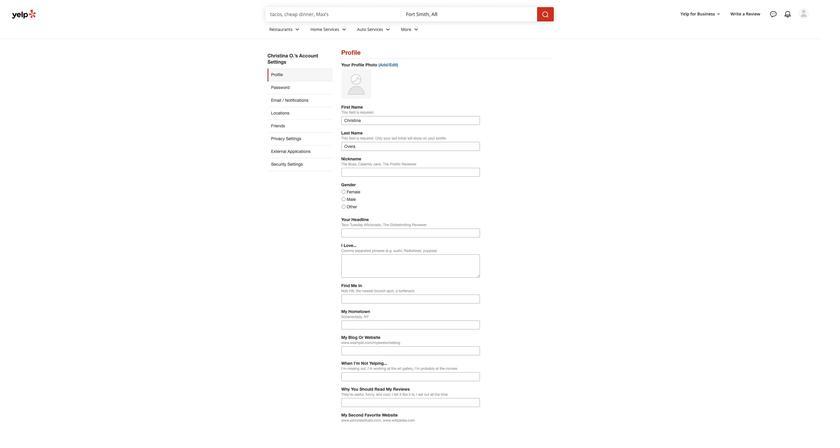 Task type: vqa. For each thing, say whether or not it's contained in the screenshot.
first FIELD from the right
yes



Task type: locate. For each thing, give the bounding box(es) containing it.
required. inside first name this field is required.
[[360, 111, 375, 115]]

1 vertical spatial your
[[342, 217, 351, 222]]

my inside "why you should read my reviews they're useful, funny, and cool; i tell it like it is; i eat out all the time"
[[386, 387, 392, 392]]

a right the write
[[743, 11, 746, 17]]

settings down christina
[[268, 59, 287, 65]]

your
[[384, 137, 391, 141], [428, 137, 435, 141]]

services for auto services
[[368, 26, 383, 32]]

is inside last name this field is required. only your last initial will show on your profile.
[[357, 137, 359, 141]]

name right last in the top left of the page
[[351, 131, 363, 136]]

reviewer up nickname text box
[[402, 163, 417, 167]]

services right auto
[[368, 26, 383, 32]]

i right is;
[[417, 393, 418, 398]]

0 vertical spatial website
[[365, 335, 381, 341]]

at right the working
[[388, 367, 391, 372]]

christina o.'s account settings
[[268, 53, 319, 65]]

blog
[[349, 335, 358, 341]]

gallery,
[[403, 367, 414, 372]]

profile up your profile photo (add/edit) at the top
[[342, 49, 361, 56]]

your up taco
[[342, 217, 351, 222]]

male
[[347, 197, 356, 202]]

1 horizontal spatial website
[[382, 413, 398, 418]]

privacy settings link
[[268, 133, 333, 145]]

more
[[401, 26, 412, 32]]

24 chevron down v2 image
[[294, 26, 301, 33], [385, 26, 392, 33]]

your left last
[[384, 137, 391, 141]]

this down last in the top left of the page
[[342, 137, 348, 141]]

1 services from the left
[[324, 26, 340, 32]]

is;
[[412, 393, 416, 398]]

2 at from the left
[[436, 367, 439, 372]]

2 field from the top
[[349, 137, 356, 141]]

eat
[[419, 393, 424, 398]]

my for schenectady,
[[342, 310, 348, 315]]

1 horizontal spatial 24 chevron down v2 image
[[413, 26, 420, 33]]

0 horizontal spatial 24 chevron down v2 image
[[294, 26, 301, 33]]

is inside first name this field is required.
[[357, 111, 359, 115]]

1 this from the top
[[342, 111, 348, 115]]

1 horizontal spatial none field
[[406, 11, 533, 18]]

when
[[342, 361, 353, 367]]

name inside last name this field is required. only your last initial will show on your profile.
[[351, 131, 363, 136]]

a inside find me in nob hill, the newest brunch spot, a turtleneck
[[396, 290, 398, 294]]

password
[[271, 85, 290, 90]]

website
[[365, 335, 381, 341], [382, 413, 398, 418]]

sushi,
[[394, 249, 403, 253]]

the for headline
[[383, 223, 389, 228]]

24 chevron down v2 image inside 'restaurants' link
[[294, 26, 301, 33]]

settings down applications
[[288, 162, 303, 167]]

1 horizontal spatial i
[[392, 393, 393, 398]]

reviews
[[393, 387, 410, 392]]

2 services from the left
[[368, 26, 383, 32]]

1 your from the left
[[384, 137, 391, 141]]

0 vertical spatial this
[[342, 111, 348, 115]]

1 24 chevron down v2 image from the left
[[294, 26, 301, 33]]

Last Name text field
[[342, 142, 480, 151]]

last
[[392, 137, 398, 141]]

not
[[361, 361, 368, 367]]

1 vertical spatial settings
[[286, 137, 302, 141]]

security
[[271, 162, 287, 167]]

other
[[347, 205, 357, 210]]

a right spot,
[[396, 290, 398, 294]]

24 chevron down v2 image right restaurants
[[294, 26, 301, 33]]

2 this from the top
[[342, 137, 348, 141]]

website inside my blog or website www.example.com/myawesomeblog
[[365, 335, 381, 341]]

www.example.com/myawesomeblog
[[342, 341, 401, 346]]

home
[[311, 26, 323, 32]]

reviewer
[[402, 163, 417, 167], [412, 223, 427, 228]]

1 24 chevron down v2 image from the left
[[341, 26, 348, 33]]

0 horizontal spatial it
[[400, 393, 402, 398]]

reviewer inside nickname the boss, calamity jane, the prolific reviewer
[[402, 163, 417, 167]]

yelp
[[681, 11, 690, 17]]

2 is from the top
[[357, 137, 359, 141]]

(add/edit) link
[[379, 62, 399, 67]]

my inside my second favorite website www.picturesofcats.com, www.wikipedia.com
[[342, 413, 348, 418]]

1 field from the top
[[349, 111, 356, 115]]

my hometown schenectady, ny
[[342, 310, 370, 320]]

0 vertical spatial name
[[352, 105, 363, 110]]

name for last
[[351, 131, 363, 136]]

0 horizontal spatial a
[[396, 290, 398, 294]]

1 vertical spatial required.
[[360, 137, 375, 141]]

first name this field is required.
[[342, 105, 375, 115]]

phrases
[[372, 249, 385, 253]]

None field
[[270, 11, 397, 18], [406, 11, 533, 18]]

i love... comma separated phrases (e.g. sushi, radiohead, puppies)
[[342, 243, 437, 253]]

yelp for business
[[681, 11, 716, 17]]

the right jane,
[[383, 163, 389, 167]]

1 horizontal spatial 24 chevron down v2 image
[[385, 26, 392, 33]]

reviewer up your headline text field at bottom
[[412, 223, 427, 228]]

external
[[271, 149, 287, 154]]

the for the
[[383, 163, 389, 167]]

art
[[398, 367, 402, 372]]

business categories element
[[265, 21, 810, 39]]

0 horizontal spatial none field
[[270, 11, 397, 18]]

cool;
[[383, 393, 391, 398]]

0 horizontal spatial at
[[388, 367, 391, 372]]

website inside my second favorite website www.picturesofcats.com, www.wikipedia.com
[[382, 413, 398, 418]]

1 your from the top
[[342, 62, 351, 67]]

1 horizontal spatial services
[[368, 26, 383, 32]]

the inside "why you should read my reviews they're useful, funny, and cool; i tell it like it is; i eat out all the time"
[[435, 393, 440, 398]]

2 24 chevron down v2 image from the left
[[385, 26, 392, 33]]

this inside first name this field is required.
[[342, 111, 348, 115]]

i'm up missing
[[354, 361, 360, 367]]

0 vertical spatial settings
[[268, 59, 287, 65]]

turtleneck
[[399, 290, 415, 294]]

this inside last name this field is required. only your last initial will show on your profile.
[[342, 137, 348, 141]]

my inside my blog or website www.example.com/myawesomeblog
[[342, 335, 348, 341]]

0 horizontal spatial services
[[324, 26, 340, 32]]

aficionado,
[[364, 223, 382, 228]]

last name this field is required. only your last initial will show on your profile.
[[342, 131, 447, 141]]

services right home
[[324, 26, 340, 32]]

i'm
[[354, 361, 360, 367], [342, 367, 347, 372], [368, 367, 373, 372], [415, 367, 420, 372]]

i'm down when
[[342, 367, 347, 372]]

website up www.wikipedia.com
[[382, 413, 398, 418]]

profile up password
[[271, 72, 283, 77]]

my up schenectady,
[[342, 310, 348, 315]]

email / notifications link
[[268, 94, 333, 107]]

0 horizontal spatial your
[[384, 137, 391, 141]]

24 chevron down v2 image inside auto services link
[[385, 26, 392, 33]]

they're
[[342, 393, 353, 398]]

1 vertical spatial this
[[342, 137, 348, 141]]

Near text field
[[406, 11, 533, 18]]

name
[[352, 105, 363, 110], [351, 131, 363, 136]]

the down in at left bottom
[[356, 290, 361, 294]]

0 vertical spatial reviewer
[[402, 163, 417, 167]]

i up comma at bottom left
[[342, 243, 343, 248]]

i inside 'i love... comma separated phrases (e.g. sushi, radiohead, puppies)'
[[342, 243, 343, 248]]

this down "first"
[[342, 111, 348, 115]]

at
[[388, 367, 391, 372], [436, 367, 439, 372]]

settings up the external applications
[[286, 137, 302, 141]]

1 vertical spatial name
[[351, 131, 363, 136]]

24 chevron down v2 image right 'more'
[[413, 26, 420, 33]]

website up www.example.com/myawesomeblog on the bottom of page
[[365, 335, 381, 341]]

comma
[[342, 249, 354, 253]]

like
[[403, 393, 408, 398]]

the
[[342, 163, 348, 167], [383, 163, 389, 167], [383, 223, 389, 228]]

auto
[[357, 26, 367, 32]]

0 vertical spatial your
[[342, 62, 351, 67]]

is
[[357, 111, 359, 115], [357, 137, 359, 141]]

hill,
[[349, 290, 355, 294]]

my left second
[[342, 413, 348, 418]]

1 horizontal spatial it
[[409, 393, 411, 398]]

i'm right out,
[[368, 367, 373, 372]]

friends
[[271, 124, 285, 129]]

0 vertical spatial is
[[357, 111, 359, 115]]

taco
[[342, 223, 349, 228]]

2 vertical spatial profile
[[271, 72, 283, 77]]

1 vertical spatial website
[[382, 413, 398, 418]]

/
[[283, 98, 284, 103]]

(e.g.
[[386, 249, 393, 253]]

1 vertical spatial is
[[357, 137, 359, 141]]

2 24 chevron down v2 image from the left
[[413, 26, 420, 33]]

this
[[342, 111, 348, 115], [342, 137, 348, 141]]

i'm right gallery,
[[415, 367, 420, 372]]

24 chevron down v2 image inside more link
[[413, 26, 420, 33]]

will
[[408, 137, 413, 141]]

24 chevron down v2 image for home services
[[341, 26, 348, 33]]

None search field
[[266, 7, 556, 21]]

profile
[[342, 49, 361, 56], [352, 62, 365, 67], [271, 72, 283, 77]]

my for or
[[342, 335, 348, 341]]

auto services link
[[353, 21, 397, 39]]

0 vertical spatial field
[[349, 111, 356, 115]]

1 horizontal spatial your
[[428, 137, 435, 141]]

field for last
[[349, 137, 356, 141]]

profile.
[[436, 137, 447, 141]]

reviewer inside your headline taco tuesday aficionado, the globetrotting reviewer
[[412, 223, 427, 228]]

1 required. from the top
[[360, 111, 375, 115]]

First Name text field
[[342, 116, 480, 125]]

radiohead,
[[404, 249, 423, 253]]

24 chevron down v2 image
[[341, 26, 348, 33], [413, 26, 420, 33]]

useful,
[[354, 393, 365, 398]]

boss,
[[349, 163, 358, 167]]

1 at from the left
[[388, 367, 391, 372]]

business
[[698, 11, 716, 17]]

it right tell
[[400, 393, 402, 398]]

my inside my hometown schenectady, ny
[[342, 310, 348, 315]]

my left blog
[[342, 335, 348, 341]]

name for first
[[352, 105, 363, 110]]

Find text field
[[270, 11, 397, 18]]

2 your from the left
[[428, 137, 435, 141]]

0 horizontal spatial 24 chevron down v2 image
[[341, 26, 348, 33]]

second
[[349, 413, 364, 418]]

required.
[[360, 111, 375, 115], [360, 137, 375, 141]]

it left is;
[[409, 393, 411, 398]]

2 required. from the top
[[360, 137, 375, 141]]

i left tell
[[392, 393, 393, 398]]

friends link
[[268, 120, 333, 133]]

your left photo
[[342, 62, 351, 67]]

restaurants
[[270, 26, 293, 32]]

24 chevron down v2 image for more
[[413, 26, 420, 33]]

1 vertical spatial profile
[[352, 62, 365, 67]]

2 none field from the left
[[406, 11, 533, 18]]

website for favorite
[[382, 413, 398, 418]]

0 horizontal spatial website
[[365, 335, 381, 341]]

your inside your headline taco tuesday aficionado, the globetrotting reviewer
[[342, 217, 351, 222]]

24 chevron down v2 image inside home services link
[[341, 26, 348, 33]]

0 vertical spatial profile
[[342, 49, 361, 56]]

in
[[359, 284, 362, 289]]

0 vertical spatial required.
[[360, 111, 375, 115]]

profile link
[[268, 69, 333, 81]]

name inside first name this field is required.
[[352, 105, 363, 110]]

required. inside last name this field is required. only your last initial will show on your profile.
[[360, 137, 375, 141]]

profile left photo
[[352, 62, 365, 67]]

2 your from the top
[[342, 217, 351, 222]]

i
[[342, 243, 343, 248], [392, 393, 393, 398], [417, 393, 418, 398]]

my for favorite
[[342, 413, 348, 418]]

1 vertical spatial a
[[396, 290, 398, 294]]

website for or
[[365, 335, 381, 341]]

your profile photo (add/edit)
[[342, 62, 399, 67]]

2 vertical spatial settings
[[288, 162, 303, 167]]

external applications
[[271, 149, 311, 154]]

settings for privacy
[[286, 137, 302, 141]]

the inside your headline taco tuesday aficionado, the globetrotting reviewer
[[383, 223, 389, 228]]

probably
[[421, 367, 435, 372]]

field down "first"
[[349, 111, 356, 115]]

my
[[342, 310, 348, 315], [342, 335, 348, 341], [386, 387, 392, 392], [342, 413, 348, 418]]

messages image
[[771, 11, 778, 18]]

16 chevron down v2 image
[[717, 12, 722, 16]]

headline
[[352, 217, 369, 222]]

www.picturesofcats.com,
[[342, 419, 382, 423]]

24 chevron down v2 image left auto
[[341, 26, 348, 33]]

Female radio
[[342, 190, 346, 194]]

24 chevron down v2 image right auto services
[[385, 26, 392, 33]]

at right probably
[[436, 367, 439, 372]]

name right "first"
[[352, 105, 363, 110]]

your headline taco tuesday aficionado, the globetrotting reviewer
[[342, 217, 427, 228]]

field down last in the top left of the page
[[349, 137, 356, 141]]

1 horizontal spatial at
[[436, 367, 439, 372]]

your right on
[[428, 137, 435, 141]]

the
[[356, 290, 361, 294], [392, 367, 397, 372], [440, 367, 445, 372], [435, 393, 440, 398]]

field inside last name this field is required. only your last initial will show on your profile.
[[349, 137, 356, 141]]

the right aficionado,
[[383, 223, 389, 228]]

1 it from the left
[[400, 393, 402, 398]]

privacy settings
[[271, 137, 302, 141]]

1 vertical spatial field
[[349, 137, 356, 141]]

1 none field from the left
[[270, 11, 397, 18]]

your
[[342, 62, 351, 67], [342, 217, 351, 222]]

prolific
[[390, 163, 401, 167]]

this for first
[[342, 111, 348, 115]]

my up cool;
[[386, 387, 392, 392]]

show
[[414, 137, 422, 141]]

photo
[[366, 62, 378, 67]]

1 vertical spatial reviewer
[[412, 223, 427, 228]]

the right all
[[435, 393, 440, 398]]

settings for security
[[288, 162, 303, 167]]

nob
[[342, 290, 348, 294]]

field inside first name this field is required.
[[349, 111, 356, 115]]

1 is from the top
[[357, 111, 359, 115]]

0 horizontal spatial i
[[342, 243, 343, 248]]

1 horizontal spatial a
[[743, 11, 746, 17]]



Task type: describe. For each thing, give the bounding box(es) containing it.
the left boss,
[[342, 163, 348, 167]]

should
[[360, 387, 374, 392]]

out,
[[361, 367, 367, 372]]

none field find
[[270, 11, 397, 18]]

privacy
[[271, 137, 285, 141]]

Your Headline text field
[[342, 229, 480, 238]]

search image
[[542, 11, 550, 18]]

female
[[347, 190, 361, 195]]

my blog or website www.example.com/myawesomeblog
[[342, 335, 401, 346]]

security settings link
[[268, 158, 333, 171]]

love...
[[344, 243, 357, 248]]

When I'm Not Yelping... text field
[[342, 373, 480, 382]]

profile inside profile link
[[271, 72, 283, 77]]

working
[[374, 367, 387, 372]]

missing
[[348, 367, 360, 372]]

password link
[[268, 81, 333, 94]]

me
[[351, 284, 358, 289]]

for
[[691, 11, 697, 17]]

spot,
[[387, 290, 395, 294]]

required. for first
[[360, 111, 375, 115]]

Nickname text field
[[342, 168, 480, 177]]

email
[[271, 98, 282, 103]]

tuesday
[[350, 223, 363, 228]]

your for your profile photo (add/edit)
[[342, 62, 351, 67]]

Other radio
[[342, 205, 346, 209]]

I Love... text field
[[342, 255, 480, 278]]

jane,
[[374, 163, 382, 167]]

notifications
[[285, 98, 309, 103]]

home services link
[[306, 21, 353, 39]]

is for first
[[357, 111, 359, 115]]

funny,
[[366, 393, 375, 398]]

why
[[342, 387, 350, 392]]

reviewer for headline
[[412, 223, 427, 228]]

initial
[[399, 137, 407, 141]]

hometown
[[349, 310, 370, 315]]

the left 'art' at the bottom of page
[[392, 367, 397, 372]]

schenectady,
[[342, 316, 363, 320]]

0 vertical spatial a
[[743, 11, 746, 17]]

the inside find me in nob hill, the newest brunch spot, a turtleneck
[[356, 290, 361, 294]]

24 chevron down v2 image for auto services
[[385, 26, 392, 33]]

email / notifications
[[271, 98, 309, 103]]

yelp for business button
[[679, 9, 724, 19]]

external applications link
[[268, 145, 333, 158]]

christina
[[268, 53, 288, 58]]

o.'s
[[290, 53, 298, 58]]

write
[[731, 11, 742, 17]]

puppies)
[[424, 249, 437, 253]]

the left movies
[[440, 367, 445, 372]]

favorite
[[365, 413, 381, 418]]

find
[[342, 284, 350, 289]]

or
[[359, 335, 364, 341]]

restaurants link
[[265, 21, 306, 39]]

security settings
[[271, 162, 303, 167]]

auto services
[[357, 26, 383, 32]]

nickname
[[342, 157, 362, 162]]

is for last
[[357, 137, 359, 141]]

tell
[[394, 393, 399, 398]]

(add/edit)
[[379, 62, 399, 67]]

locations
[[271, 111, 290, 116]]

calamity
[[359, 163, 373, 167]]

home services
[[311, 26, 340, 32]]

gender
[[342, 183, 356, 188]]

your for your headline taco tuesday aficionado, the globetrotting reviewer
[[342, 217, 351, 222]]

none field near
[[406, 11, 533, 18]]

settings inside christina o.'s account settings
[[268, 59, 287, 65]]

find me in nob hill, the newest brunch spot, a turtleneck
[[342, 284, 415, 294]]

my second favorite website www.picturesofcats.com, www.wikipedia.com
[[342, 413, 415, 423]]

read
[[375, 387, 385, 392]]

christina o. image
[[799, 8, 810, 19]]

Why You Should Read My Reviews text field
[[342, 399, 480, 408]]

only
[[376, 137, 383, 141]]

user actions element
[[676, 7, 818, 44]]

when i'm not yelping... i'm missing out, i'm working at the art gallery, i'm probably at the movies
[[342, 361, 458, 372]]

out
[[425, 393, 430, 398]]

review
[[747, 11, 761, 17]]

this for last
[[342, 137, 348, 141]]

more link
[[397, 21, 425, 39]]

on
[[423, 137, 427, 141]]

you
[[351, 387, 359, 392]]

globetrotting
[[390, 223, 411, 228]]

newest
[[362, 290, 374, 294]]

2 it from the left
[[409, 393, 411, 398]]

notifications image
[[785, 11, 792, 18]]

www.wikipedia.com
[[383, 419, 415, 423]]

account
[[299, 53, 319, 58]]

services for home services
[[324, 26, 340, 32]]

applications
[[288, 149, 311, 154]]

My Hometown text field
[[342, 321, 480, 330]]

My Blog Or Website text field
[[342, 347, 480, 356]]

required. for last
[[360, 137, 375, 141]]

field for first
[[349, 111, 356, 115]]

Find Me In text field
[[342, 295, 480, 304]]

2 horizontal spatial i
[[417, 393, 418, 398]]

all
[[431, 393, 434, 398]]

reviewer for the
[[402, 163, 417, 167]]

Male radio
[[342, 198, 346, 202]]

first
[[342, 105, 350, 110]]

movies
[[446, 367, 458, 372]]

24 chevron down v2 image for restaurants
[[294, 26, 301, 33]]



